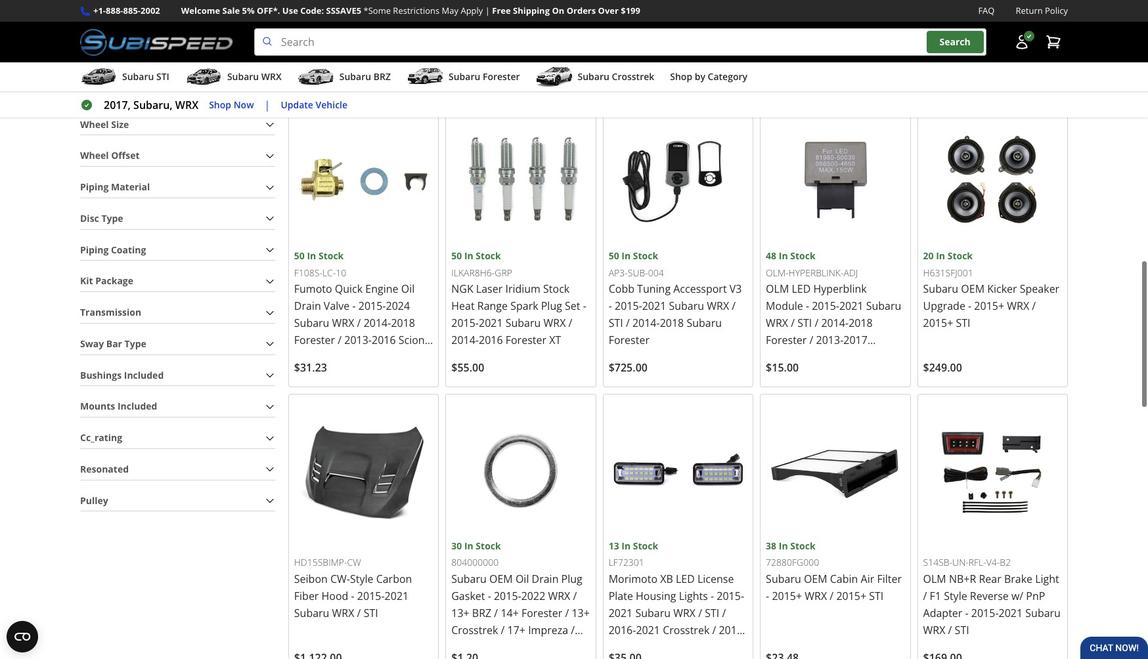 Task type: vqa. For each thing, say whether or not it's contained in the screenshot.
Kit Package
yes



Task type: locate. For each thing, give the bounding box(es) containing it.
2015- down 'cobb'
[[615, 299, 642, 314]]

resonated
[[80, 463, 129, 476]]

1 vertical spatial type
[[125, 338, 146, 350]]

2017 up 2018-
[[854, 9, 878, 24]]

s down housing
[[653, 657, 659, 660]]

1 horizontal spatial 2017
[[854, 9, 878, 24]]

2 horizontal spatial scion
[[984, 43, 1010, 58]]

1 vertical spatial filter
[[877, 572, 902, 587]]

w/
[[939, 9, 951, 24], [1012, 589, 1024, 604]]

stock inside 48 in stock olm-hyperblink-adj
[[790, 250, 816, 262]]

1 vertical spatial 2017
[[609, 640, 633, 655]]

toyota right 2019
[[377, 367, 410, 382]]

2015+
[[974, 299, 1005, 314], [923, 316, 953, 331], [772, 589, 802, 604], [837, 589, 867, 604]]

forester up $725.00
[[609, 333, 650, 348]]

in inside 50 in stock ap3-sub-004 cobb tuning accessport v3 - 2015-2021 subaru wrx / sti / 2014-2018 subaru forester
[[622, 250, 631, 262]]

style inside s14sb-un-rfl-v4-b2 olm nb+r rear brake light / f1 style reverse w/ pnp adapter - 2015-2021 subaru wrx / sti
[[944, 589, 967, 604]]

2014- up $55.00
[[451, 333, 479, 348]]

s inside 13 in stock lf72301 morimoto xb led license plate housing lights - 2015- 2021 subaru wrx / sti / 2016-2021 crosstrek / 2011- 2017 impreza / 2013-2016 scion fr-s / 2013
[[653, 657, 659, 660]]

2014- for 2021
[[633, 316, 660, 331]]

- down license
[[711, 589, 714, 604]]

s inside 30 in stock 804000000 subaru oem oil drain plug gasket - 2015-2022 wrx / 13+ brz / 14+ forester / 13+ crosstrek / 17+ impreza / 2013+ fr-s / brz / 86
[[500, 640, 505, 655]]

1 horizontal spatial oil
[[401, 282, 415, 297]]

a subaru sti thumbnail image image
[[80, 67, 117, 87]]

0 horizontal spatial 2014-
[[364, 316, 391, 331]]

2015- inside 13 in stock lf72301 morimoto xb led license plate housing lights - 2015- 2021 subaru wrx / sti / 2016-2021 crosstrek / 2011- 2017 impreza / 2013-2016 scion fr-s / 2013
[[717, 589, 744, 604]]

drain up the 2022
[[532, 572, 559, 587]]

plug
[[541, 299, 562, 314], [561, 572, 583, 587]]

fr- inside 30 in stock 804000000 subaru oem oil drain plug gasket - 2015-2022 wrx / 13+ brz / 14+ forester / 13+ crosstrek / 17+ impreza / 2013+ fr-s / brz / 86
[[484, 640, 500, 655]]

2 vertical spatial oil
[[516, 572, 529, 587]]

0 horizontal spatial s
[[309, 350, 315, 365]]

wrx down the hood
[[332, 606, 354, 621]]

reverse
[[970, 589, 1009, 604]]

subaru inside oem rain guard deflector kit - 2015-2021 subaru wrx / sti
[[685, 9, 720, 24]]

|
[[485, 5, 490, 16], [264, 98, 270, 112]]

0 vertical spatial toyota
[[990, 60, 1023, 75]]

sti inside hd15sbimp-cw seibon cw-style carbon fiber hood - 2015-2021 subaru wrx / sti
[[364, 606, 378, 621]]

0 horizontal spatial 2016
[[372, 333, 396, 348]]

50 up ap3- on the right of page
[[609, 250, 619, 262]]

1 vertical spatial plug
[[561, 572, 583, 587]]

subispeed full led headlights - 2015-2017 subaru wrx / sti / 2018- 2021 wrx base & premium
[[766, 0, 900, 58]]

premium
[[854, 43, 900, 58]]

style down cw
[[350, 572, 373, 587]]

0 horizontal spatial fr-
[[294, 350, 309, 365]]

un-
[[953, 556, 969, 569]]

1 horizontal spatial s
[[500, 640, 505, 655]]

1 horizontal spatial drain
[[532, 572, 559, 587]]

included for mounts included
[[118, 400, 157, 413]]

2 vertical spatial 86
[[543, 640, 555, 655]]

1 horizontal spatial 86
[[543, 640, 555, 655]]

winjet
[[923, 0, 954, 7]]

in up ilkar8h6-
[[464, 250, 473, 262]]

1 2018 from the left
[[391, 316, 415, 331]]

- inside 'subispeed full led headlights - 2015-2017 subaru wrx / sti / 2018- 2021 wrx base & premium'
[[821, 9, 824, 24]]

piping
[[80, 181, 109, 193], [80, 243, 109, 256]]

1 horizontal spatial scion
[[609, 657, 635, 660]]

brz down search 'button'
[[961, 60, 981, 75]]

2019
[[350, 367, 374, 382]]

kit down "winjet"
[[923, 9, 936, 24]]

seibon cw-style carbon fiber hood - 2015-2021 subaru wrx / sti image
[[294, 400, 433, 539]]

stock up 804000000
[[476, 540, 501, 552]]

0 horizontal spatial filter
[[375, 0, 399, 7]]

light
[[1030, 0, 1054, 7], [1035, 572, 1059, 587]]

led right xb
[[676, 572, 695, 587]]

grp
[[495, 266, 512, 279]]

2015- up 14+
[[494, 589, 521, 604]]

in inside 38 in stock 72880fg000 subaru oem cabin air filter - 2015+ wrx / 2015+ sti
[[779, 540, 788, 552]]

subispeed logo image
[[80, 28, 233, 56]]

2015- inside jdm station manual transmission shifter trim (gloss black with red lettering) - 2015-2021 subaru wrx $45.34
[[507, 43, 535, 58]]

2024
[[322, 9, 346, 24], [386, 299, 410, 314]]

0 vertical spatial piping
[[80, 181, 109, 193]]

sale
[[222, 5, 240, 16]]

0 vertical spatial plug
[[541, 299, 562, 314]]

$725.00
[[609, 361, 648, 375]]

kit up search input field
[[609, 9, 622, 24]]

wrx up frs in the top right of the page
[[1015, 26, 1038, 41]]

wrx down deflector
[[723, 9, 745, 24]]

0 horizontal spatial shop
[[209, 98, 231, 111]]

2015+ down 72880fg000
[[772, 589, 802, 604]]

oil up the 2022
[[516, 572, 529, 587]]

1 piping from the top
[[80, 181, 109, 193]]

sti down upgrade
[[956, 316, 971, 331]]

0 horizontal spatial toyota
[[377, 367, 410, 382]]

2017
[[854, 9, 878, 24], [609, 640, 633, 655]]

1 horizontal spatial toyota
[[990, 60, 1023, 75]]

stock inside '50 in stock f108s-lc-10 fumoto quick engine oil drain valve - 2015-2024 subaru wrx / 2014-2018 forester / 2013-2016 scion fr-s / 2013-2020 subaru brz / 2017-2019 toyota 86'
[[319, 250, 344, 262]]

wrx down accessport
[[707, 299, 729, 314]]

0 vertical spatial filter
[[375, 0, 399, 7]]

1 vertical spatial toyota
[[377, 367, 410, 382]]

0 horizontal spatial 2017
[[609, 640, 633, 655]]

2 horizontal spatial fr-
[[638, 657, 653, 660]]

2018 inside 50 in stock ap3-sub-004 cobb tuning accessport v3 - 2015-2021 subaru wrx / sti / 2014-2018 subaru forester
[[660, 316, 684, 331]]

shop inside dropdown button
[[670, 70, 692, 83]]

2015- inside 50 in stock ap3-sub-004 cobb tuning accessport v3 - 2015-2021 subaru wrx / sti / 2014-2018 subaru forester
[[615, 299, 642, 314]]

0 vertical spatial impreza
[[528, 623, 568, 638]]

86 down frs in the top right of the page
[[1026, 60, 1038, 75]]

- down 72880fg000
[[766, 589, 769, 604]]

forester down lettering)
[[483, 70, 520, 83]]

1 horizontal spatial 50
[[451, 250, 462, 262]]

1 horizontal spatial 2024
[[386, 299, 410, 314]]

subaru inside hd15sbimp-cw seibon cw-style carbon fiber hood - 2015-2021 subaru wrx / sti
[[294, 606, 329, 621]]

subaru oem cabin air filter - 2015+ wrx / 2015+ sti image
[[766, 400, 905, 539]]

shop by category
[[670, 70, 748, 83]]

1 vertical spatial shop
[[209, 98, 231, 111]]

2015+ down upgrade
[[923, 316, 953, 331]]

oem inside 20 in stock h631sfj001 subaru oem kicker speaker upgrade - 2015+ wrx / 2015+ sti
[[961, 282, 985, 297]]

1 horizontal spatial w/
[[1012, 589, 1024, 604]]

shipping
[[513, 5, 550, 16]]

in inside 20 in stock h631sfj001 subaru oem kicker speaker upgrade - 2015+ wrx / 2015+ sti
[[936, 250, 945, 262]]

style up glass
[[983, 0, 1007, 7]]

2017 inside 13 in stock lf72301 morimoto xb led license plate housing lights - 2015- 2021 subaru wrx / sti / 2016-2021 crosstrek / 2011- 2017 impreza / 2013-2016 scion fr-s / 2013
[[609, 640, 633, 655]]

kit inside dropdown button
[[80, 275, 93, 287]]

engine
[[365, 282, 398, 297]]

stock inside 13 in stock lf72301 morimoto xb led license plate housing lights - 2015- 2021 subaru wrx / sti / 2016-2021 crosstrek / 2011- 2017 impreza / 2013-2016 scion fr-s / 2013
[[633, 540, 658, 552]]

subaru oem oil filter - 2015-2024 subaru wrx
[[294, 0, 409, 24]]

base
[[818, 43, 841, 58]]

sti down lights
[[705, 606, 720, 621]]

2024 inside subaru oem oil filter - 2015-2024 subaru wrx
[[322, 9, 346, 24]]

0 horizontal spatial impreza
[[528, 623, 568, 638]]

sti
[[615, 26, 630, 41], [836, 26, 850, 41], [1047, 26, 1062, 41], [156, 70, 169, 83], [609, 316, 623, 331], [956, 316, 971, 331], [869, 589, 884, 604], [364, 606, 378, 621], [705, 606, 720, 621], [955, 623, 969, 638]]

cobb tuning accessport v3 - 2015-2021 subaru wrx / sti / 2014-2018 subaru forester image
[[609, 110, 748, 249]]

piping down the disc
[[80, 243, 109, 256]]

0 horizontal spatial kit
[[80, 275, 93, 287]]

subaru brz button
[[297, 65, 391, 91]]

included up "mounts included"
[[124, 369, 164, 381]]

impreza right '17+'
[[528, 623, 568, 638]]

filter right "air"
[[877, 572, 902, 587]]

2014- inside 50 in stock ap3-sub-004 cobb tuning accessport v3 - 2015-2021 subaru wrx / sti / 2014-2018 subaru forester
[[633, 316, 660, 331]]

38
[[766, 540, 777, 552]]

1 wheel from the top
[[80, 118, 109, 130]]

$45.34
[[451, 71, 484, 85]]

sti down "$199"
[[615, 26, 630, 41]]

86 left $55.00
[[413, 367, 425, 382]]

1 horizontal spatial transmission
[[451, 9, 517, 24]]

in right "48"
[[779, 250, 788, 262]]

fr- down housing
[[638, 657, 653, 660]]

0 vertical spatial w/
[[939, 9, 951, 24]]

1 vertical spatial transmission
[[80, 306, 141, 319]]

2 horizontal spatial kit
[[923, 9, 936, 24]]

1 vertical spatial drain
[[532, 572, 559, 587]]

stock inside 30 in stock 804000000 subaru oem oil drain plug gasket - 2015-2022 wrx / 13+ brz / 14+ forester / 13+ crosstrek / 17+ impreza / 2013+ fr-s / brz / 86
[[476, 540, 501, 552]]

fumoto quick engine oil drain valve - 2015-2024 subaru wrx / 2014-2018 forester / 2013-2016 scion fr-s / 2013-2020 subaru brz / 2017-2019 toyota 86 image
[[294, 110, 433, 249]]

filter inside 38 in stock 72880fg000 subaru oem cabin air filter - 2015+ wrx / 2015+ sti
[[877, 572, 902, 587]]

2 vertical spatial s
[[653, 657, 659, 660]]

stock for subaru oem oil drain plug gasket - 2015-2022 wrx / 13+ brz / 14+ forester / 13+ crosstrek / 17+ impreza / 2013+ fr-s / brz / 86
[[476, 540, 501, 552]]

included inside dropdown button
[[118, 400, 157, 413]]

2015- down rain
[[630, 9, 658, 24]]

type
[[101, 212, 123, 225], [125, 338, 146, 350]]

1 vertical spatial style
[[350, 572, 373, 587]]

30 in stock 804000000 subaru oem oil drain plug gasket - 2015-2022 wrx / 13+ brz / 14+ forester / 13+ crosstrek / 17+ impreza / 2013+ fr-s / brz / 86
[[451, 540, 590, 655]]

50 up f108s-
[[294, 250, 305, 262]]

1 13+ from the left
[[451, 606, 469, 621]]

morimoto
[[609, 572, 658, 587]]

0 vertical spatial light
[[1030, 0, 1054, 7]]

stock for subaru oem cabin air filter - 2015+ wrx / 2015+ sti
[[790, 540, 816, 552]]

wrx down valve
[[332, 316, 354, 331]]

jdm
[[451, 0, 471, 7]]

0 horizontal spatial 2024
[[322, 9, 346, 24]]

2013- up 2020 on the bottom left
[[344, 333, 372, 348]]

type inside disc type "dropdown button"
[[101, 212, 123, 225]]

2015+ down kicker
[[974, 299, 1005, 314]]

1 horizontal spatial style
[[944, 589, 967, 604]]

2018 down tuning
[[660, 316, 684, 331]]

0 horizontal spatial 86
[[413, 367, 425, 382]]

2 50 from the left
[[451, 250, 462, 262]]

in for fumoto quick engine oil drain valve - 2015-2024 subaru wrx / 2014-2018 forester / 2013-2016 scion fr-s / 2013-2020 subaru brz / 2017-2019 toyota 86
[[307, 250, 316, 262]]

50 for fumoto quick engine oil drain valve - 2015-2024 subaru wrx / 2014-2018 forester / 2013-2016 scion fr-s / 2013-2020 subaru brz / 2017-2019 toyota 86
[[294, 250, 305, 262]]

2024 inside '50 in stock f108s-lc-10 fumoto quick engine oil drain valve - 2015-2024 subaru wrx / 2014-2018 forester / 2013-2016 scion fr-s / 2013-2020 subaru brz / 2017-2019 toyota 86'
[[386, 299, 410, 314]]

0 vertical spatial 86
[[1026, 60, 1038, 75]]

return
[[1016, 5, 1043, 16]]

impreza inside 30 in stock 804000000 subaru oem oil drain plug gasket - 2015-2022 wrx / 13+ brz / 14+ forester / 13+ crosstrek / 17+ impreza / 2013+ fr-s / brz / 86
[[528, 623, 568, 638]]

1 horizontal spatial filter
[[877, 572, 902, 587]]

now
[[234, 98, 254, 111]]

winjet oem style fog light kit w/ clear glass housings - 2015-2021 subaru wrx / sti / 2013-2021 scion frs / subaru brz / toyota 86
[[923, 0, 1062, 75]]

stock inside 50 in stock ap3-sub-004 cobb tuning accessport v3 - 2015-2021 subaru wrx / sti / 2014-2018 subaru forester
[[633, 250, 658, 262]]

1 horizontal spatial |
[[485, 5, 490, 16]]

50 inside 50 in stock ap3-sub-004 cobb tuning accessport v3 - 2015-2021 subaru wrx / sti / 2014-2018 subaru forester
[[609, 250, 619, 262]]

1 horizontal spatial 13+
[[572, 606, 590, 621]]

stock for fumoto quick engine oil drain valve - 2015-2024 subaru wrx / 2014-2018 forester / 2013-2016 scion fr-s / 2013-2020 subaru brz / 2017-2019 toyota 86
[[319, 250, 344, 262]]

1 horizontal spatial type
[[125, 338, 146, 350]]

wrx down 72880fg000
[[805, 589, 827, 604]]

0 vertical spatial included
[[124, 369, 164, 381]]

0 vertical spatial style
[[983, 0, 1007, 7]]

plug inside 50 in stock ilkar8h6-grp ngk laser iridium stock heat range spark plug set - 2015-2021 subaru wrx / 2014-2016 forester xt
[[541, 299, 562, 314]]

h631sfj001
[[923, 266, 973, 279]]

2 wheel from the top
[[80, 149, 109, 162]]

sti inside 50 in stock ap3-sub-004 cobb tuning accessport v3 - 2015-2021 subaru wrx / sti / 2014-2018 subaru forester
[[609, 316, 623, 331]]

1 vertical spatial 2024
[[386, 299, 410, 314]]

included inside dropdown button
[[124, 369, 164, 381]]

2015- inside oem rain guard deflector kit - 2015-2021 subaru wrx / sti
[[630, 9, 658, 24]]

3 50 from the left
[[609, 250, 619, 262]]

2014- inside '50 in stock f108s-lc-10 fumoto quick engine oil drain valve - 2015-2024 subaru wrx / 2014-2018 forester / 2013-2016 scion fr-s / 2013-2020 subaru brz / 2017-2019 toyota 86'
[[364, 316, 391, 331]]

2 horizontal spatial 2016
[[712, 640, 736, 655]]

2021 inside jdm station manual transmission shifter trim (gloss black with red lettering) - 2015-2021 subaru wrx $45.34
[[535, 43, 559, 58]]

1 vertical spatial oil
[[401, 282, 415, 297]]

fr- right 2013+
[[484, 640, 500, 655]]

0 vertical spatial shop
[[670, 70, 692, 83]]

2 horizontal spatial s
[[653, 657, 659, 660]]

- right set
[[583, 299, 587, 314]]

2015- inside hd15sbimp-cw seibon cw-style carbon fiber hood - 2015-2021 subaru wrx / sti
[[357, 589, 385, 604]]

0 horizontal spatial transmission
[[80, 306, 141, 319]]

toyota down frs in the top right of the page
[[990, 60, 1023, 75]]

brz inside dropdown button
[[374, 70, 391, 83]]

1 vertical spatial wheel
[[80, 149, 109, 162]]

restrictions
[[393, 5, 440, 16]]

0 horizontal spatial drain
[[294, 299, 321, 314]]

impreza
[[528, 623, 568, 638], [636, 640, 676, 655]]

hd15sbimp-
[[294, 556, 347, 569]]

ilkar8h6-
[[451, 266, 495, 279]]

type right the disc
[[101, 212, 123, 225]]

50 inside 50 in stock ilkar8h6-grp ngk laser iridium stock heat range spark plug set - 2015-2021 subaru wrx / 2014-2016 forester xt
[[451, 250, 462, 262]]

$199
[[621, 5, 641, 16]]

1 vertical spatial included
[[118, 400, 157, 413]]

0 horizontal spatial type
[[101, 212, 123, 225]]

station
[[474, 0, 509, 7]]

button image
[[1014, 34, 1030, 50]]

0 vertical spatial fr-
[[294, 350, 309, 365]]

transmission up sway bar type
[[80, 306, 141, 319]]

wrx
[[386, 9, 409, 24], [723, 9, 745, 24], [804, 26, 826, 41], [1015, 26, 1038, 41], [793, 43, 815, 58], [489, 60, 512, 75], [261, 70, 282, 83], [175, 98, 199, 112], [707, 299, 729, 314], [1007, 299, 1029, 314], [332, 316, 354, 331], [544, 316, 566, 331], [548, 589, 570, 604], [805, 589, 827, 604], [332, 606, 354, 621], [673, 606, 696, 621], [923, 623, 946, 638]]

2015- down with at the top left of page
[[507, 43, 535, 58]]

2013-
[[930, 43, 957, 58], [344, 333, 372, 348], [325, 350, 352, 365], [685, 640, 712, 655]]

$15.00
[[766, 361, 799, 375]]

in up ap3- on the right of page
[[622, 250, 631, 262]]

subaru sti
[[122, 70, 169, 83]]

2014- down tuning
[[633, 316, 660, 331]]

2 vertical spatial scion
[[609, 657, 635, 660]]

2015- down "winjet"
[[923, 26, 951, 41]]

0 vertical spatial wheel
[[80, 118, 109, 130]]

2015- down the heat
[[451, 316, 479, 331]]

wheel left size at the top of page
[[80, 118, 109, 130]]

in right 30 on the left of the page
[[464, 540, 473, 552]]

wheel offset button
[[80, 146, 275, 166]]

wheel
[[80, 118, 109, 130], [80, 149, 109, 162]]

0 horizontal spatial scion
[[399, 333, 425, 348]]

0 horizontal spatial 13+
[[451, 606, 469, 621]]

brz left 2017-
[[294, 367, 313, 382]]

1 vertical spatial w/
[[1012, 589, 1024, 604]]

subaru inside jdm station manual transmission shifter trim (gloss black with red lettering) - 2015-2021 subaru wrx $45.34
[[451, 60, 487, 75]]

piping material
[[80, 181, 150, 193]]

2024 down "engine"
[[386, 299, 410, 314]]

style inside winjet oem style fog light kit w/ clear glass housings - 2015-2021 subaru wrx / sti / 2013-2021 scion frs / subaru brz / toyota 86
[[983, 0, 1007, 7]]

style down the nb+r
[[944, 589, 967, 604]]

2016 up 2020 on the bottom left
[[372, 333, 396, 348]]

transmission
[[451, 9, 517, 24], [80, 306, 141, 319]]

1 vertical spatial scion
[[399, 333, 425, 348]]

- inside 13 in stock lf72301 morimoto xb led license plate housing lights - 2015- 2021 subaru wrx / sti / 2016-2021 crosstrek / 2011- 2017 impreza / 2013-2016 scion fr-s / 2013
[[711, 589, 714, 604]]

size
[[111, 118, 129, 130]]

w/ down "winjet"
[[939, 9, 951, 24]]

wrx right the 2022
[[548, 589, 570, 604]]

- down full
[[821, 9, 824, 24]]

in up f108s-
[[307, 250, 316, 262]]

2 horizontal spatial 2014-
[[633, 316, 660, 331]]

2 horizontal spatial 50
[[609, 250, 619, 262]]

olm led hyperblink module - 2015-2021 subaru wrx / sti / 2014-2018 forester / 2013-2017 crosstrek / 2012-2016 impreza / 2010-2014 outback / 2013-2016 scion fr-s / 2013-2020 subaru brz / 2017-2019 toyota 86 image
[[766, 110, 905, 249]]

0 horizontal spatial w/
[[939, 9, 951, 24]]

2021 inside 50 in stock ilkar8h6-grp ngk laser iridium stock heat range spark plug set - 2015-2021 subaru wrx / 2014-2016 forester xt
[[479, 316, 503, 331]]

| left free
[[485, 5, 490, 16]]

s left 2020 on the bottom left
[[309, 350, 315, 365]]

disc
[[80, 212, 99, 225]]

2018 down "engine"
[[391, 316, 415, 331]]

olm nb+r rear brake light / f1 style reverse w/ pnp adapter - 2015-2021 subaru wrx / sti image
[[923, 400, 1062, 539]]

stock up set
[[543, 282, 570, 297]]

/ inside oem rain guard deflector kit - 2015-2021 subaru wrx / sti
[[609, 26, 613, 41]]

subaru crosstrek
[[578, 70, 654, 83]]

sti down policy
[[1047, 26, 1062, 41]]

oem up clear
[[957, 0, 981, 7]]

scion inside 13 in stock lf72301 morimoto xb led license plate housing lights - 2015- 2021 subaru wrx / sti / 2016-2021 crosstrek / 2011- 2017 impreza / 2013-2016 scion fr-s / 2013
[[609, 657, 635, 660]]

2017, subaru, wrx
[[104, 98, 199, 112]]

0 vertical spatial oil
[[358, 0, 372, 7]]

in right 20
[[936, 250, 945, 262]]

mounts
[[80, 400, 115, 413]]

filter inside subaru oem oil filter - 2015-2024 subaru wrx
[[375, 0, 399, 7]]

sti down 'cobb'
[[609, 316, 623, 331]]

1 horizontal spatial fr-
[[484, 640, 500, 655]]

1 50 from the left
[[294, 250, 305, 262]]

0 vertical spatial drain
[[294, 299, 321, 314]]

2015+ down cabin
[[837, 589, 867, 604]]

drain
[[294, 299, 321, 314], [532, 572, 559, 587]]

1 horizontal spatial 2014-
[[451, 333, 479, 348]]

drain down fumoto at top
[[294, 299, 321, 314]]

coating
[[111, 243, 146, 256]]

wrx down lettering)
[[489, 60, 512, 75]]

0 horizontal spatial style
[[350, 572, 373, 587]]

sti up &
[[836, 26, 850, 41]]

5%
[[242, 5, 255, 16]]

0 horizontal spatial 2018
[[391, 316, 415, 331]]

1 horizontal spatial kit
[[609, 9, 622, 24]]

shop left by
[[670, 70, 692, 83]]

oil left restrictions
[[358, 0, 372, 7]]

2014-
[[364, 316, 391, 331], [633, 316, 660, 331], [451, 333, 479, 348]]

- down 'cobb'
[[609, 299, 612, 314]]

1 vertical spatial 86
[[413, 367, 425, 382]]

filter
[[375, 0, 399, 7], [877, 572, 902, 587]]

- right upgrade
[[968, 299, 972, 314]]

stock inside 38 in stock 72880fg000 subaru oem cabin air filter - 2015+ wrx / 2015+ sti
[[790, 540, 816, 552]]

+1-888-885-2002
[[93, 5, 160, 16]]

0 vertical spatial 2024
[[322, 9, 346, 24]]

0 vertical spatial scion
[[984, 43, 1010, 58]]

fiber
[[294, 589, 319, 604]]

1 horizontal spatial shop
[[670, 70, 692, 83]]

1 vertical spatial fr-
[[484, 640, 500, 655]]

885-
[[123, 5, 141, 16]]

0 horizontal spatial |
[[264, 98, 270, 112]]

a subaru brz thumbnail image image
[[297, 67, 334, 87]]

stock up "sub-"
[[633, 250, 658, 262]]

piping for piping coating
[[80, 243, 109, 256]]

0 vertical spatial s
[[309, 350, 315, 365]]

oil inside 30 in stock 804000000 subaru oem oil drain plug gasket - 2015-2022 wrx / 13+ brz / 14+ forester / 13+ crosstrek / 17+ impreza / 2013+ fr-s / brz / 86
[[516, 572, 529, 587]]

air
[[861, 572, 875, 587]]

kit left package in the left of the page
[[80, 275, 93, 287]]

in right 13 in the bottom of the page
[[622, 540, 631, 552]]

forester up $31.23
[[294, 333, 335, 348]]

0 vertical spatial transmission
[[451, 9, 517, 24]]

$9.58
[[294, 71, 321, 85]]

- right housings
[[1059, 9, 1062, 24]]

xb
[[660, 572, 673, 587]]

- down black
[[501, 43, 505, 58]]

in inside 30 in stock 804000000 subaru oem oil drain plug gasket - 2015-2022 wrx / 13+ brz / 14+ forester / 13+ crosstrek / 17+ impreza / 2013+ fr-s / brz / 86
[[464, 540, 473, 552]]

wrx left $9.58
[[261, 70, 282, 83]]

light up housings
[[1030, 0, 1054, 7]]

sti inside dropdown button
[[156, 70, 169, 83]]

rain
[[635, 0, 656, 7]]

0 horizontal spatial 50
[[294, 250, 305, 262]]

shop for shop now
[[209, 98, 231, 111]]

sti inside 'subispeed full led headlights - 2015-2017 subaru wrx / sti / 2018- 2021 wrx base & premium'
[[836, 26, 850, 41]]

2018
[[391, 316, 415, 331], [660, 316, 684, 331]]

oil inside '50 in stock f108s-lc-10 fumoto quick engine oil drain valve - 2015-2024 subaru wrx / 2014-2018 forester / 2013-2016 scion fr-s / 2013-2020 subaru brz / 2017-2019 toyota 86'
[[401, 282, 415, 297]]

1 vertical spatial led
[[676, 572, 695, 587]]

impreza for s
[[636, 640, 676, 655]]

in for subaru oem oil drain plug gasket - 2015-2022 wrx / 13+ brz / 14+ forester / 13+ crosstrek / 17+ impreza / 2013+ fr-s / brz / 86
[[464, 540, 473, 552]]

subaru crosstrek button
[[536, 65, 654, 91]]

oem left rain
[[609, 0, 632, 7]]

2 horizontal spatial 86
[[1026, 60, 1038, 75]]

led right full
[[840, 0, 859, 7]]

- right *some
[[402, 0, 405, 7]]

oem down 72880fg000
[[804, 572, 827, 587]]

2018-
[[859, 26, 887, 41]]

1 vertical spatial piping
[[80, 243, 109, 256]]

2014- for -
[[364, 316, 391, 331]]

2021 inside 50 in stock ap3-sub-004 cobb tuning accessport v3 - 2015-2021 subaru wrx / sti / 2014-2018 subaru forester
[[642, 299, 666, 314]]

2015- down license
[[717, 589, 744, 604]]

light inside s14sb-un-rfl-v4-b2 olm nb+r rear brake light / f1 style reverse w/ pnp adapter - 2015-2021 subaru wrx / sti
[[1035, 572, 1059, 587]]

wrx down lights
[[673, 606, 696, 621]]

fr- inside 13 in stock lf72301 morimoto xb led license plate housing lights - 2015- 2021 subaru wrx / sti / 2016-2021 crosstrek / 2011- 2017 impreza / 2013-2016 scion fr-s / 2013
[[638, 657, 653, 660]]

sway bar type button
[[80, 334, 275, 354]]

type right bar
[[125, 338, 146, 350]]

impreza for brz
[[528, 623, 568, 638]]

38 in stock 72880fg000 subaru oem cabin air filter - 2015+ wrx / 2015+ sti
[[766, 540, 902, 604]]

subaru inside 50 in stock ilkar8h6-grp ngk laser iridium stock heat range spark plug set - 2015-2021 subaru wrx / 2014-2016 forester xt
[[506, 316, 541, 331]]

1 horizontal spatial 2018
[[660, 316, 684, 331]]

brake
[[1004, 572, 1033, 587]]

2015- inside '50 in stock f108s-lc-10 fumoto quick engine oil drain valve - 2015-2024 subaru wrx / 2014-2018 forester / 2013-2016 scion fr-s / 2013-2020 subaru brz / 2017-2019 toyota 86'
[[359, 299, 386, 314]]

lf72301
[[609, 556, 644, 569]]

plug inside 30 in stock 804000000 subaru oem oil drain plug gasket - 2015-2022 wrx / 13+ brz / 14+ forester / 13+ crosstrek / 17+ impreza / 2013+ fr-s / brz / 86
[[561, 572, 583, 587]]

2 piping from the top
[[80, 243, 109, 256]]

2 2018 from the left
[[660, 316, 684, 331]]

2015- down "engine"
[[359, 299, 386, 314]]

stock for subaru oem kicker speaker upgrade - 2015+ wrx / 2015+ sti
[[948, 250, 973, 262]]

led inside 'subispeed full led headlights - 2015-2017 subaru wrx / sti / 2018- 2021 wrx base & premium'
[[840, 0, 859, 7]]

stock
[[319, 250, 344, 262], [476, 250, 501, 262], [633, 250, 658, 262], [790, 250, 816, 262], [948, 250, 973, 262], [543, 282, 570, 297], [476, 540, 501, 552], [633, 540, 658, 552], [790, 540, 816, 552]]

2 horizontal spatial crosstrek
[[663, 623, 710, 638]]

guard
[[659, 0, 690, 7]]

50 up ilkar8h6-
[[451, 250, 462, 262]]

2021 inside 'subispeed full led headlights - 2015-2017 subaru wrx / sti / 2018- 2021 wrx base & premium'
[[766, 43, 790, 58]]

s down 14+
[[500, 640, 505, 655]]

hood
[[322, 589, 348, 604]]

0 horizontal spatial led
[[676, 572, 695, 587]]

0 vertical spatial |
[[485, 5, 490, 16]]

2 vertical spatial fr-
[[638, 657, 653, 660]]

0 vertical spatial led
[[840, 0, 859, 7]]

in for cobb tuning accessport v3 - 2015-2021 subaru wrx / sti / 2014-2018 subaru forester
[[622, 250, 631, 262]]

0 horizontal spatial oil
[[358, 0, 372, 7]]

adapter
[[923, 606, 963, 621]]



Task type: describe. For each thing, give the bounding box(es) containing it.
subispeed full led headlights - 2015-2017 subaru wrx / sti / 2018- 2021 wrx base & premium link
[[760, 0, 911, 98]]

use
[[282, 5, 298, 16]]

oil inside subaru oem oil filter - 2015-2024 subaru wrx
[[358, 0, 372, 7]]

scion inside winjet oem style fog light kit w/ clear glass housings - 2015-2021 subaru wrx / sti / 2013-2021 scion frs / subaru brz / toyota 86
[[984, 43, 1010, 58]]

s inside '50 in stock f108s-lc-10 fumoto quick engine oil drain valve - 2015-2024 subaru wrx / 2014-2018 forester / 2013-2016 scion fr-s / 2013-2020 subaru brz / 2017-2019 toyota 86'
[[309, 350, 315, 365]]

in for ngk laser iridium stock heat range spark plug set - 2015-2021 subaru wrx / 2014-2016 forester xt
[[464, 250, 473, 262]]

piping coating button
[[80, 240, 275, 260]]

hd15sbimp-cw seibon cw-style carbon fiber hood - 2015-2021 subaru wrx / sti
[[294, 556, 412, 621]]

clear
[[954, 9, 979, 24]]

red
[[536, 26, 555, 41]]

oem inside oem rain guard deflector kit - 2015-2021 subaru wrx / sti
[[609, 0, 632, 7]]

subaru inside 30 in stock 804000000 subaru oem oil drain plug gasket - 2015-2022 wrx / 13+ brz / 14+ forester / 13+ crosstrek / 17+ impreza / 2013+ fr-s / brz / 86
[[451, 572, 487, 587]]

50 in stock ap3-sub-004 cobb tuning accessport v3 - 2015-2021 subaru wrx / sti / 2014-2018 subaru forester
[[609, 250, 742, 348]]

subaru oem kicker speaker upgrade - 2015+ wrx / 2015+ sti image
[[923, 110, 1062, 249]]

update
[[281, 98, 313, 111]]

crosstrek inside 30 in stock 804000000 subaru oem oil drain plug gasket - 2015-2022 wrx / 13+ brz / 14+ forester / 13+ crosstrek / 17+ impreza / 2013+ fr-s / brz / 86
[[451, 623, 498, 638]]

in for subaru oem cabin air filter - 2015+ wrx / 2015+ sti
[[779, 540, 788, 552]]

forester inside 50 in stock ap3-sub-004 cobb tuning accessport v3 - 2015-2021 subaru wrx / sti / 2014-2018 subaru forester
[[609, 333, 650, 348]]

48 in stock olm-hyperblink-adj
[[766, 250, 858, 279]]

xt
[[549, 333, 561, 348]]

(gloss
[[451, 26, 481, 41]]

/ inside hd15sbimp-cw seibon cw-style carbon fiber hood - 2015-2021 subaru wrx / sti
[[357, 606, 361, 621]]

spark
[[511, 299, 538, 314]]

search input field
[[254, 28, 987, 56]]

a subaru forester thumbnail image image
[[407, 67, 443, 87]]

oem inside winjet oem style fog light kit w/ clear glass housings - 2015-2021 subaru wrx / sti / 2013-2021 scion frs / subaru brz / toyota 86
[[957, 0, 981, 7]]

wrx inside s14sb-un-rfl-v4-b2 olm nb+r rear brake light / f1 style reverse w/ pnp adapter - 2015-2021 subaru wrx / sti
[[923, 623, 946, 638]]

/ inside 20 in stock h631sfj001 subaru oem kicker speaker upgrade - 2015+ wrx / 2015+ sti
[[1032, 299, 1036, 314]]

888-
[[106, 5, 123, 16]]

heat
[[451, 299, 475, 314]]

wrx inside hd15sbimp-cw seibon cw-style carbon fiber hood - 2015-2021 subaru wrx / sti
[[332, 606, 354, 621]]

- inside 50 in stock ap3-sub-004 cobb tuning accessport v3 - 2015-2021 subaru wrx / sti / 2014-2018 subaru forester
[[609, 299, 612, 314]]

wrx left base
[[793, 43, 815, 58]]

wrx inside subaru oem oil filter - 2015-2024 subaru wrx
[[386, 9, 409, 24]]

shop for shop by category
[[670, 70, 692, 83]]

scion inside '50 in stock f108s-lc-10 fumoto quick engine oil drain valve - 2015-2024 subaru wrx / 2014-2018 forester / 2013-2016 scion fr-s / 2013-2020 subaru brz / 2017-2019 toyota 86'
[[399, 333, 425, 348]]

86 inside 30 in stock 804000000 subaru oem oil drain plug gasket - 2015-2022 wrx / 13+ brz / 14+ forester / 13+ crosstrek / 17+ impreza / 2013+ fr-s / brz / 86
[[543, 640, 555, 655]]

stock for ngk laser iridium stock heat range spark plug set - 2015-2021 subaru wrx / 2014-2016 forester xt
[[476, 250, 501, 262]]

subaru inside 'subispeed full led headlights - 2015-2017 subaru wrx / sti / 2018- 2021 wrx base & premium'
[[766, 26, 801, 41]]

2021 inside s14sb-un-rfl-v4-b2 olm nb+r rear brake light / f1 style reverse w/ pnp adapter - 2015-2021 subaru wrx / sti
[[999, 606, 1023, 621]]

pnp
[[1026, 589, 1045, 604]]

lights
[[679, 589, 708, 604]]

wrx inside 30 in stock 804000000 subaru oem oil drain plug gasket - 2015-2022 wrx / 13+ brz / 14+ forester / 13+ crosstrek / 17+ impreza / 2013+ fr-s / brz / 86
[[548, 589, 570, 604]]

cw
[[347, 556, 361, 569]]

$55.00
[[451, 361, 484, 375]]

ngk laser iridium stock heat range spark plug set - 2015-2021 subaru wrx / 2014-2016 forester xt image
[[451, 110, 590, 249]]

type inside sway bar type dropdown button
[[125, 338, 146, 350]]

2015- inside 30 in stock 804000000 subaru oem oil drain plug gasket - 2015-2022 wrx / 13+ brz / 14+ forester / 13+ crosstrek / 17+ impreza / 2013+ fr-s / brz / 86
[[494, 589, 521, 604]]

wrx inside 38 in stock 72880fg000 subaru oem cabin air filter - 2015+ wrx / 2015+ sti
[[805, 589, 827, 604]]

forester inside 30 in stock 804000000 subaru oem oil drain plug gasket - 2015-2022 wrx / 13+ brz / 14+ forester / 13+ crosstrek / 17+ impreza / 2013+ fr-s / brz / 86
[[522, 606, 562, 621]]

10
[[336, 266, 346, 279]]

86 inside winjet oem style fog light kit w/ clear glass housings - 2015-2021 subaru wrx / sti / 2013-2021 scion frs / subaru brz / toyota 86
[[1026, 60, 1038, 75]]

speaker
[[1020, 282, 1060, 297]]

kit inside winjet oem style fog light kit w/ clear glass housings - 2015-2021 subaru wrx / sti / 2013-2021 scion frs / subaru brz / toyota 86
[[923, 9, 936, 24]]

update vehicle button
[[281, 98, 348, 113]]

deflector
[[692, 0, 738, 7]]

2013- inside 13 in stock lf72301 morimoto xb led license plate housing lights - 2015- 2021 subaru wrx / sti / 2016-2021 crosstrek / 2011- 2017 impreza / 2013-2016 scion fr-s / 2013
[[685, 640, 712, 655]]

- inside 38 in stock 72880fg000 subaru oem cabin air filter - 2015+ wrx / 2015+ sti
[[766, 589, 769, 604]]

crosstrek inside 13 in stock lf72301 morimoto xb led license plate housing lights - 2015- 2021 subaru wrx / sti / 2016-2021 crosstrek / 2011- 2017 impreza / 2013-2016 scion fr-s / 2013
[[663, 623, 710, 638]]

804000000
[[451, 556, 499, 569]]

olm-
[[766, 266, 789, 279]]

2018 for 2015-
[[391, 316, 415, 331]]

ap3-
[[609, 266, 628, 279]]

sti inside winjet oem style fog light kit w/ clear glass housings - 2015-2021 subaru wrx / sti / 2013-2021 scion frs / subaru brz / toyota 86
[[1047, 26, 1062, 41]]

2021 inside oem rain guard deflector kit - 2015-2021 subaru wrx / sti
[[658, 9, 682, 24]]

2 13+ from the left
[[572, 606, 590, 621]]

in inside 48 in stock olm-hyperblink-adj
[[779, 250, 788, 262]]

sti inside oem rain guard deflector kit - 2015-2021 subaru wrx / sti
[[615, 26, 630, 41]]

subispeed
[[766, 0, 818, 7]]

fr- inside '50 in stock f108s-lc-10 fumoto quick engine oil drain valve - 2015-2024 subaru wrx / 2014-2018 forester / 2013-2016 scion fr-s / 2013-2020 subaru brz / 2017-2019 toyota 86'
[[294, 350, 309, 365]]

brz inside '50 in stock f108s-lc-10 fumoto quick engine oil drain valve - 2015-2024 subaru wrx / 2014-2018 forester / 2013-2016 scion fr-s / 2013-2020 subaru brz / 2017-2019 toyota 86'
[[294, 367, 313, 382]]

included for bushings included
[[124, 369, 164, 381]]

shop by category button
[[670, 65, 748, 91]]

2017 inside 'subispeed full led headlights - 2015-2017 subaru wrx / sti / 2018- 2021 wrx base & premium'
[[854, 9, 878, 24]]

kit inside oem rain guard deflector kit - 2015-2021 subaru wrx / sti
[[609, 9, 622, 24]]

wrx inside winjet oem style fog light kit w/ clear glass housings - 2015-2021 subaru wrx / sti / 2013-2021 scion frs / subaru brz / toyota 86
[[1015, 26, 1038, 41]]

forester inside '50 in stock f108s-lc-10 fumoto quick engine oil drain valve - 2015-2024 subaru wrx / 2014-2018 forester / 2013-2016 scion fr-s / 2013-2020 subaru brz / 2017-2019 toyota 86'
[[294, 333, 335, 348]]

morimoto xb led license plate housing lights - 2015-2021 subaru wrx / sti / 2016-2021 crosstrek / 2011-2017 impreza / 2013-2016 scion fr-s / 2013-2020 subaru brz / 2017-2019 toyota 86 image
[[609, 400, 748, 539]]

wrx up wheel size dropdown button
[[175, 98, 199, 112]]

2015- inside s14sb-un-rfl-v4-b2 olm nb+r rear brake light / f1 style reverse w/ pnp adapter - 2015-2021 subaru wrx / sti
[[971, 606, 999, 621]]

stock for cobb tuning accessport v3 - 2015-2021 subaru wrx / sti / 2014-2018 subaru forester
[[633, 250, 658, 262]]

drain inside 30 in stock 804000000 subaru oem oil drain plug gasket - 2015-2022 wrx / 13+ brz / 14+ forester / 13+ crosstrek / 17+ impreza / 2013+ fr-s / brz / 86
[[532, 572, 559, 587]]

$119.95
[[609, 71, 648, 85]]

2013- up 2017-
[[325, 350, 352, 365]]

2002
[[141, 5, 160, 16]]

- inside 30 in stock 804000000 subaru oem oil drain plug gasket - 2015-2022 wrx / 13+ brz / 14+ forester / 13+ crosstrek / 17+ impreza / 2013+ fr-s / brz / 86
[[488, 589, 491, 604]]

license
[[698, 572, 734, 587]]

subaru sti button
[[80, 65, 169, 91]]

subaru inside 13 in stock lf72301 morimoto xb led license plate housing lights - 2015- 2021 subaru wrx / sti / 2016-2021 crosstrek / 2011- 2017 impreza / 2013-2016 scion fr-s / 2013
[[636, 606, 671, 621]]

20 in stock h631sfj001 subaru oem kicker speaker upgrade - 2015+ wrx / 2015+ sti
[[923, 250, 1060, 331]]

+1-
[[93, 5, 106, 16]]

adj
[[844, 266, 858, 279]]

- inside oem rain guard deflector kit - 2015-2021 subaru wrx / sti
[[624, 9, 628, 24]]

2021 inside hd15sbimp-cw seibon cw-style carbon fiber hood - 2015-2021 subaru wrx / sti
[[385, 589, 409, 604]]

- inside '50 in stock f108s-lc-10 fumoto quick engine oil drain valve - 2015-2024 subaru wrx / 2014-2018 forester / 2013-2016 scion fr-s / 2013-2020 subaru brz / 2017-2019 toyota 86'
[[352, 299, 356, 314]]

category
[[708, 70, 748, 83]]

disc type button
[[80, 209, 275, 229]]

valve
[[324, 299, 350, 314]]

wrx inside 50 in stock ilkar8h6-grp ngk laser iridium stock heat range spark plug set - 2015-2021 subaru wrx / 2014-2016 forester xt
[[544, 316, 566, 331]]

piping material button
[[80, 177, 275, 198]]

sway bar type
[[80, 338, 146, 350]]

w/ inside s14sb-un-rfl-v4-b2 olm nb+r rear brake light / f1 style reverse w/ pnp adapter - 2015-2021 subaru wrx / sti
[[1012, 589, 1024, 604]]

forester inside 50 in stock ilkar8h6-grp ngk laser iridium stock heat range spark plug set - 2015-2021 subaru wrx / 2014-2016 forester xt
[[506, 333, 547, 348]]

wrx inside 20 in stock h631sfj001 subaru oem kicker speaker upgrade - 2015+ wrx / 2015+ sti
[[1007, 299, 1029, 314]]

2015- inside 'subispeed full led headlights - 2015-2017 subaru wrx / sti / 2018- 2021 wrx base & premium'
[[827, 9, 854, 24]]

wrx up base
[[804, 26, 826, 41]]

oem rain guard deflector kit - 2015-2021 subaru wrx / sti
[[609, 0, 745, 41]]

2017-
[[323, 367, 350, 382]]

cobb
[[609, 282, 635, 297]]

wheel for wheel size
[[80, 118, 109, 130]]

open widget image
[[7, 621, 38, 653]]

$249.00
[[923, 361, 962, 375]]

cw-
[[330, 572, 350, 587]]

in for subaru oem kicker speaker upgrade - 2015+ wrx / 2015+ sti
[[936, 250, 945, 262]]

50 for cobb tuning accessport v3 - 2015-2021 subaru wrx / sti / 2014-2018 subaru forester
[[609, 250, 619, 262]]

subaru,
[[133, 98, 173, 112]]

toyota inside '50 in stock f108s-lc-10 fumoto quick engine oil drain valve - 2015-2024 subaru wrx / 2014-2018 forester / 2013-2016 scion fr-s / 2013-2020 subaru brz / 2017-2019 toyota 86'
[[377, 367, 410, 382]]

offset
[[111, 149, 140, 162]]

2016 inside '50 in stock f108s-lc-10 fumoto quick engine oil drain valve - 2015-2024 subaru wrx / 2014-2018 forester / 2013-2016 scion fr-s / 2013-2020 subaru brz / 2017-2019 toyota 86'
[[372, 333, 396, 348]]

50 in stock ilkar8h6-grp ngk laser iridium stock heat range spark plug set - 2015-2021 subaru wrx / 2014-2016 forester xt
[[451, 250, 587, 348]]

shop now
[[209, 98, 254, 111]]

drain inside '50 in stock f108s-lc-10 fumoto quick engine oil drain valve - 2015-2024 subaru wrx / 2014-2018 forester / 2013-2016 scion fr-s / 2013-2020 subaru brz / 2017-2019 toyota 86'
[[294, 299, 321, 314]]

sti inside s14sb-un-rfl-v4-b2 olm nb+r rear brake light / f1 style reverse w/ pnp adapter - 2015-2021 subaru wrx / sti
[[955, 623, 969, 638]]

- inside hd15sbimp-cw seibon cw-style carbon fiber hood - 2015-2021 subaru wrx / sti
[[351, 589, 355, 604]]

- inside 50 in stock ilkar8h6-grp ngk laser iridium stock heat range spark plug set - 2015-2021 subaru wrx / 2014-2016 forester xt
[[583, 299, 587, 314]]

free
[[492, 5, 511, 16]]

$31.23
[[294, 361, 327, 375]]

v4-
[[987, 556, 1000, 569]]

14+
[[501, 606, 519, 621]]

housings
[[1011, 9, 1056, 24]]

orders
[[567, 5, 596, 16]]

light inside winjet oem style fog light kit w/ clear glass housings - 2015-2021 subaru wrx / sti / 2013-2021 scion frs / subaru brz / toyota 86
[[1030, 0, 1054, 7]]

black
[[484, 26, 510, 41]]

rear
[[979, 572, 1002, 587]]

wrx inside 50 in stock ap3-sub-004 cobb tuning accessport v3 - 2015-2021 subaru wrx / sti / 2014-2018 subaru forester
[[707, 299, 729, 314]]

faq
[[978, 5, 995, 16]]

brz down '17+'
[[515, 640, 534, 655]]

piping coating
[[80, 243, 146, 256]]

forester inside dropdown button
[[483, 70, 520, 83]]

gasket
[[451, 589, 485, 604]]

shop now link
[[209, 98, 254, 113]]

s14sb-un-rfl-v4-b2 olm nb+r rear brake light / f1 style reverse w/ pnp adapter - 2015-2021 subaru wrx / sti
[[923, 556, 1061, 638]]

oem inside 30 in stock 804000000 subaru oem oil drain plug gasket - 2015-2022 wrx / 13+ brz / 14+ forester / 13+ crosstrek / 17+ impreza / 2013+ fr-s / brz / 86
[[489, 572, 513, 587]]

carbon
[[376, 572, 412, 587]]

sti inside 13 in stock lf72301 morimoto xb led license plate housing lights - 2015- 2021 subaru wrx / sti / 2016-2021 crosstrek / 2011- 2017 impreza / 2013-2016 scion fr-s / 2013
[[705, 606, 720, 621]]

bar
[[106, 338, 122, 350]]

welcome
[[181, 5, 220, 16]]

return policy
[[1016, 5, 1068, 16]]

2020
[[352, 350, 376, 365]]

update vehicle
[[281, 98, 348, 111]]

subaru inside s14sb-un-rfl-v4-b2 olm nb+r rear brake light / f1 style reverse w/ pnp adapter - 2015-2021 subaru wrx / sti
[[1026, 606, 1061, 621]]

piping for piping material
[[80, 181, 109, 193]]

subaru inside 38 in stock 72880fg000 subaru oem cabin air filter - 2015+ wrx / 2015+ sti
[[766, 572, 801, 587]]

led inside 13 in stock lf72301 morimoto xb led license plate housing lights - 2015- 2021 subaru wrx / sti / 2016-2021 crosstrek / 2011- 2017 impreza / 2013-2016 scion fr-s / 2013
[[676, 572, 695, 587]]

50 for ngk laser iridium stock heat range spark plug set - 2015-2021 subaru wrx / 2014-2016 forester xt
[[451, 250, 462, 262]]

a subaru crosstrek thumbnail image image
[[536, 67, 573, 87]]

resonated button
[[80, 460, 275, 480]]

mounts included button
[[80, 397, 275, 417]]

wrx inside '50 in stock f108s-lc-10 fumoto quick engine oil drain valve - 2015-2024 subaru wrx / 2014-2018 forester / 2013-2016 scion fr-s / 2013-2020 subaru brz / 2017-2019 toyota 86'
[[332, 316, 354, 331]]

w/ inside winjet oem style fog light kit w/ clear glass housings - 2015-2021 subaru wrx / sti / 2013-2021 scion frs / subaru brz / toyota 86
[[939, 9, 951, 24]]

1 vertical spatial |
[[264, 98, 270, 112]]

2016 inside 50 in stock ilkar8h6-grp ngk laser iridium stock heat range spark plug set - 2015-2021 subaru wrx / 2014-2016 forester xt
[[479, 333, 503, 348]]

oem inside subaru oem oil filter - 2015-2024 subaru wrx
[[332, 0, 356, 7]]

wrx inside subaru wrx dropdown button
[[261, 70, 282, 83]]

style inside hd15sbimp-cw seibon cw-style carbon fiber hood - 2015-2021 subaru wrx / sti
[[350, 572, 373, 587]]

manual
[[511, 0, 548, 7]]

olm
[[923, 572, 946, 587]]

in for morimoto xb led license plate housing lights - 2015- 2021 subaru wrx / sti / 2016-2021 crosstrek / 2011- 2017 impreza / 2013-2016 scion fr-s / 2013
[[622, 540, 631, 552]]

off*.
[[257, 5, 280, 16]]

a subaru wrx thumbnail image image
[[185, 67, 222, 87]]

+1-888-885-2002 link
[[93, 4, 160, 18]]

wheel for wheel offset
[[80, 149, 109, 162]]

sti inside 20 in stock h631sfj001 subaru oem kicker speaker upgrade - 2015+ wrx / 2015+ sti
[[956, 316, 971, 331]]

shifter
[[519, 9, 552, 24]]

transmission button
[[80, 303, 275, 323]]

brz down gasket
[[472, 606, 492, 621]]

/ inside 38 in stock 72880fg000 subaru oem cabin air filter - 2015+ wrx / 2015+ sti
[[830, 589, 834, 604]]

transmission inside dropdown button
[[80, 306, 141, 319]]

2016 inside 13 in stock lf72301 morimoto xb led license plate housing lights - 2015- 2021 subaru wrx / sti / 2016-2021 crosstrek / 2011- 2017 impreza / 2013-2016 scion fr-s / 2013
[[712, 640, 736, 655]]

search button
[[927, 31, 984, 53]]

oem inside 38 in stock 72880fg000 subaru oem cabin air filter - 2015+ wrx / 2015+ sti
[[804, 572, 827, 587]]

wrx inside jdm station manual transmission shifter trim (gloss black with red lettering) - 2015-2021 subaru wrx $45.34
[[489, 60, 512, 75]]

return policy link
[[1016, 4, 1068, 18]]

- inside jdm station manual transmission shifter trim (gloss black with red lettering) - 2015-2021 subaru wrx $45.34
[[501, 43, 505, 58]]

13 in stock lf72301 morimoto xb led license plate housing lights - 2015- 2021 subaru wrx / sti / 2016-2021 crosstrek / 2011- 2017 impreza / 2013-2016 scion fr-s / 2013
[[609, 540, 746, 660]]

/ inside 50 in stock ilkar8h6-grp ngk laser iridium stock heat range spark plug set - 2015-2021 subaru wrx / 2014-2016 forester xt
[[569, 316, 572, 331]]

&
[[844, 43, 852, 58]]

plate
[[609, 589, 633, 604]]

subaru oem oil drain plug gasket - 2015-2022 wrx / 13+ brz / 14+ forester / 13+ crosstrek / 17+ impreza / 2013+ fr-s / brz / 86 image
[[451, 400, 590, 539]]

subaru forester
[[449, 70, 520, 83]]

upgrade
[[923, 299, 966, 314]]

pulley
[[80, 494, 108, 507]]

004
[[648, 266, 664, 279]]

2022
[[521, 589, 545, 604]]

fog
[[1009, 0, 1027, 7]]

2018 for subaru
[[660, 316, 684, 331]]

stock for morimoto xb led license plate housing lights - 2015- 2021 subaru wrx / sti / 2016-2021 crosstrek / 2011- 2017 impreza / 2013-2016 scion fr-s / 2013
[[633, 540, 658, 552]]



